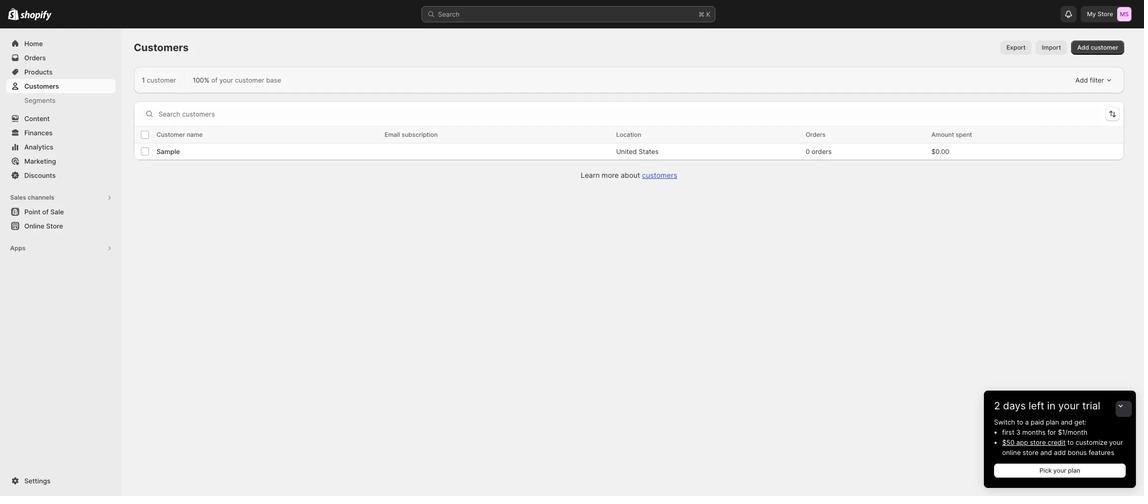 Task type: locate. For each thing, give the bounding box(es) containing it.
online
[[24, 222, 44, 230]]

customer left base
[[235, 76, 264, 84]]

1 vertical spatial store
[[1023, 448, 1039, 457]]

1 customer
[[142, 76, 176, 84]]

customers
[[642, 171, 677, 179]]

first
[[1002, 428, 1015, 436]]

add left filter
[[1076, 76, 1088, 84]]

1 horizontal spatial and
[[1061, 418, 1073, 426]]

your up features
[[1110, 438, 1123, 446]]

customers link
[[6, 79, 116, 93]]

store inside online store link
[[46, 222, 63, 230]]

store for online store
[[46, 222, 63, 230]]

0 horizontal spatial orders
[[24, 54, 46, 62]]

100%
[[193, 76, 209, 84]]

amount
[[932, 131, 954, 138]]

name
[[187, 131, 203, 138]]

search
[[438, 10, 460, 18]]

months
[[1023, 428, 1046, 436]]

products link
[[6, 65, 116, 79]]

of for sale
[[42, 208, 49, 216]]

store right my
[[1098, 10, 1113, 18]]

2 horizontal spatial customer
[[1091, 44, 1118, 51]]

home
[[24, 40, 43, 48]]

to inside to customize your online store and add bonus features
[[1068, 438, 1074, 446]]

$50 app store credit
[[1002, 438, 1066, 446]]

pick
[[1040, 467, 1052, 474]]

channels
[[28, 194, 54, 201]]

1 vertical spatial to
[[1068, 438, 1074, 446]]

store down the $50 app store credit
[[1023, 448, 1039, 457]]

to customize your online store and add bonus features
[[1002, 438, 1123, 457]]

$50 app store credit link
[[1002, 438, 1066, 446]]

of left sale
[[42, 208, 49, 216]]

analytics
[[24, 143, 53, 151]]

0 vertical spatial of
[[211, 76, 218, 84]]

add for add filter
[[1076, 76, 1088, 84]]

filter
[[1090, 76, 1104, 84]]

customer right 1
[[147, 76, 176, 84]]

shopify image
[[8, 8, 19, 20]]

my store
[[1087, 10, 1113, 18]]

learn more about customers
[[581, 171, 677, 179]]

0 vertical spatial store
[[1098, 10, 1113, 18]]

customer
[[157, 131, 185, 138]]

0 vertical spatial add
[[1078, 44, 1089, 51]]

segments link
[[6, 93, 116, 107]]

1 horizontal spatial customers
[[134, 42, 189, 54]]

your inside to customize your online store and add bonus features
[[1110, 438, 1123, 446]]

your right in at the bottom of the page
[[1059, 400, 1080, 412]]

1 vertical spatial add
[[1076, 76, 1088, 84]]

add
[[1078, 44, 1089, 51], [1076, 76, 1088, 84]]

and inside to customize your online store and add bonus features
[[1041, 448, 1052, 457]]

to left a
[[1017, 418, 1023, 426]]

finances link
[[6, 126, 116, 140]]

0 horizontal spatial and
[[1041, 448, 1052, 457]]

first 3 months for $1/month
[[1002, 428, 1088, 436]]

a
[[1025, 418, 1029, 426]]

0 horizontal spatial of
[[42, 208, 49, 216]]

point of sale button
[[0, 205, 122, 219]]

email subscription
[[385, 131, 438, 138]]

more
[[602, 171, 619, 179]]

orders down home
[[24, 54, 46, 62]]

customers up 1 customer on the top left of the page
[[134, 42, 189, 54]]

0 horizontal spatial plan
[[1046, 418, 1059, 426]]

0 horizontal spatial to
[[1017, 418, 1023, 426]]

1 vertical spatial store
[[46, 222, 63, 230]]

in
[[1047, 400, 1056, 412]]

1 horizontal spatial to
[[1068, 438, 1074, 446]]

location
[[616, 131, 641, 138]]

united
[[616, 147, 637, 156]]

0 vertical spatial plan
[[1046, 418, 1059, 426]]

and
[[1061, 418, 1073, 426], [1041, 448, 1052, 457]]

shopify image
[[20, 10, 52, 21]]

pick your plan link
[[994, 464, 1126, 478]]

and for plan
[[1061, 418, 1073, 426]]

1 horizontal spatial of
[[211, 76, 218, 84]]

1 vertical spatial plan
[[1068, 467, 1081, 474]]

sales
[[10, 194, 26, 201]]

customize
[[1076, 438, 1108, 446]]

0 vertical spatial orders
[[24, 54, 46, 62]]

0 horizontal spatial customer
[[147, 76, 176, 84]]

1 vertical spatial customers
[[24, 82, 59, 90]]

plan down 'bonus'
[[1068, 467, 1081, 474]]

0 vertical spatial and
[[1061, 418, 1073, 426]]

point
[[24, 208, 40, 216]]

0 horizontal spatial customers
[[24, 82, 59, 90]]

customer inside button
[[1091, 44, 1118, 51]]

orders
[[24, 54, 46, 62], [806, 131, 826, 138]]

to down the $1/month on the right of page
[[1068, 438, 1074, 446]]

customer for add customer
[[1091, 44, 1118, 51]]

of inside button
[[42, 208, 49, 216]]

store down sale
[[46, 222, 63, 230]]

1 horizontal spatial store
[[1098, 10, 1113, 18]]

0 horizontal spatial store
[[46, 222, 63, 230]]

content link
[[6, 111, 116, 126]]

to
[[1017, 418, 1023, 426], [1068, 438, 1074, 446]]

customers
[[134, 42, 189, 54], [24, 82, 59, 90]]

customer up filter
[[1091, 44, 1118, 51]]

base
[[266, 76, 281, 84]]

of
[[211, 76, 218, 84], [42, 208, 49, 216]]

orders up '0 orders'
[[806, 131, 826, 138]]

trial
[[1083, 400, 1101, 412]]

switch to a paid plan and get:
[[994, 418, 1087, 426]]

3
[[1016, 428, 1021, 436]]

email
[[385, 131, 400, 138]]

store down months at right bottom
[[1030, 438, 1046, 446]]

$1/month
[[1058, 428, 1088, 436]]

1 horizontal spatial plan
[[1068, 467, 1081, 474]]

of right 100%
[[211, 76, 218, 84]]

1 vertical spatial and
[[1041, 448, 1052, 457]]

store
[[1098, 10, 1113, 18], [46, 222, 63, 230]]

customers up segments at top
[[24, 82, 59, 90]]

your right 'pick'
[[1054, 467, 1067, 474]]

⌘ k
[[699, 10, 711, 18]]

add filter button
[[1072, 73, 1116, 87]]

0 vertical spatial to
[[1017, 418, 1023, 426]]

1 vertical spatial of
[[42, 208, 49, 216]]

and left add
[[1041, 448, 1052, 457]]

1 vertical spatial orders
[[806, 131, 826, 138]]

plan up for
[[1046, 418, 1059, 426]]

plan
[[1046, 418, 1059, 426], [1068, 467, 1081, 474]]

your
[[219, 76, 233, 84], [1059, 400, 1080, 412], [1110, 438, 1123, 446], [1054, 467, 1067, 474]]

and up the $1/month on the right of page
[[1061, 418, 1073, 426]]

add right import at the right top of the page
[[1078, 44, 1089, 51]]

store inside to customize your online store and add bonus features
[[1023, 448, 1039, 457]]



Task type: vqa. For each thing, say whether or not it's contained in the screenshot.
dialog
no



Task type: describe. For each thing, give the bounding box(es) containing it.
app
[[1017, 438, 1028, 446]]

paid
[[1031, 418, 1044, 426]]

analytics link
[[6, 140, 116, 154]]

online store
[[24, 222, 63, 230]]

sales channels button
[[6, 191, 116, 205]]

add customer button
[[1071, 41, 1125, 55]]

sales channels
[[10, 194, 54, 201]]

0 orders
[[806, 147, 832, 156]]

spent
[[956, 131, 972, 138]]

sample link
[[157, 146, 180, 157]]

k
[[706, 10, 711, 18]]

days
[[1003, 400, 1026, 412]]

online store button
[[0, 219, 122, 233]]

0 vertical spatial store
[[1030, 438, 1046, 446]]

store for my store
[[1098, 10, 1113, 18]]

add for add customer
[[1078, 44, 1089, 51]]

about
[[621, 171, 640, 179]]

import button
[[1036, 41, 1067, 55]]

customer for 1 customer
[[147, 76, 176, 84]]

sale
[[50, 208, 64, 216]]

credit
[[1048, 438, 1066, 446]]

and for store
[[1041, 448, 1052, 457]]

point of sale link
[[6, 205, 116, 219]]

point of sale
[[24, 208, 64, 216]]

features
[[1089, 448, 1115, 457]]

bonus
[[1068, 448, 1087, 457]]

states
[[639, 147, 659, 156]]

get:
[[1075, 418, 1087, 426]]

finances
[[24, 129, 53, 137]]

1 horizontal spatial customer
[[235, 76, 264, 84]]

export
[[1007, 44, 1026, 51]]

discounts
[[24, 171, 56, 179]]

1 horizontal spatial orders
[[806, 131, 826, 138]]

home link
[[6, 36, 116, 51]]

switch
[[994, 418, 1015, 426]]

united states
[[616, 147, 659, 156]]

your inside dropdown button
[[1059, 400, 1080, 412]]

online store link
[[6, 219, 116, 233]]

content
[[24, 115, 50, 123]]

customers link
[[642, 171, 677, 179]]

for
[[1048, 428, 1056, 436]]

apps button
[[6, 241, 116, 255]]

2 days left in your trial element
[[984, 417, 1136, 488]]

orders
[[812, 147, 832, 156]]

2 days left in your trial button
[[984, 391, 1136, 412]]

my store image
[[1117, 7, 1132, 21]]

online
[[1002, 448, 1021, 457]]

$50
[[1002, 438, 1015, 446]]

my
[[1087, 10, 1096, 18]]

marketing link
[[6, 154, 116, 168]]

products
[[24, 68, 53, 76]]

customer name
[[157, 131, 203, 138]]

left
[[1029, 400, 1045, 412]]

plan inside the pick your plan link
[[1068, 467, 1081, 474]]

0 vertical spatial customers
[[134, 42, 189, 54]]

add filter
[[1076, 76, 1104, 84]]

orders link
[[6, 51, 116, 65]]

marketing
[[24, 157, 56, 165]]

add
[[1054, 448, 1066, 457]]

discounts link
[[6, 168, 116, 182]]

add customer
[[1078, 44, 1118, 51]]

pick your plan
[[1040, 467, 1081, 474]]

import
[[1042, 44, 1061, 51]]

sample
[[157, 147, 180, 156]]

Search customers text field
[[159, 106, 1102, 122]]

amount spent
[[932, 131, 972, 138]]

2
[[994, 400, 1000, 412]]

your right 100%
[[219, 76, 233, 84]]

learn
[[581, 171, 600, 179]]

subscription
[[402, 131, 438, 138]]

1
[[142, 76, 145, 84]]

settings link
[[6, 474, 116, 488]]

of for your
[[211, 76, 218, 84]]

settings
[[24, 477, 51, 485]]

segments
[[24, 96, 56, 104]]

export button
[[1001, 41, 1032, 55]]

100% of your customer base
[[193, 76, 281, 84]]

apps
[[10, 244, 25, 252]]

0
[[806, 147, 810, 156]]



